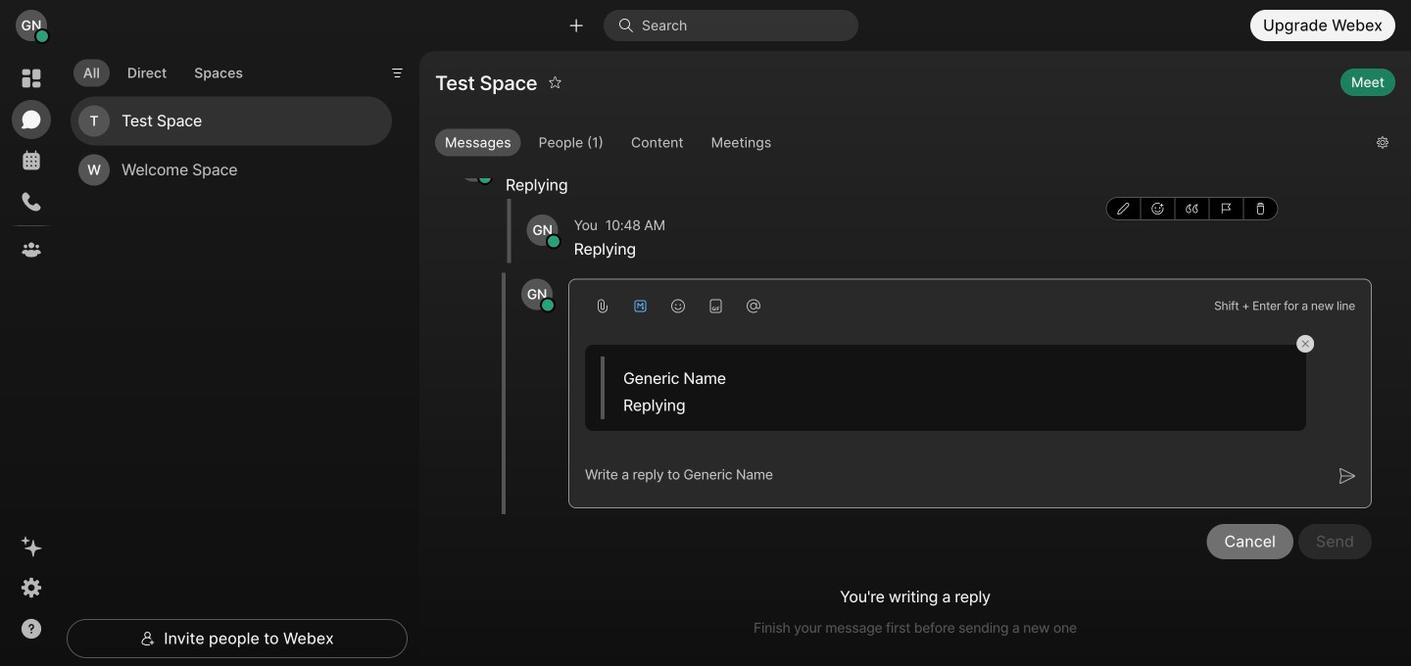 Task type: describe. For each thing, give the bounding box(es) containing it.
delete message image
[[1255, 203, 1267, 215]]

quote message image
[[1187, 203, 1198, 215]]

add reaction image
[[1152, 203, 1164, 215]]

messages list
[[435, 0, 1396, 601]]

test space list item
[[71, 97, 392, 146]]

group inside messages list
[[1106, 197, 1279, 221]]

edit message image
[[1118, 203, 1130, 215]]

webex tab list
[[12, 59, 51, 270]]



Task type: vqa. For each thing, say whether or not it's contained in the screenshot.
Apple Hub list item
no



Task type: locate. For each thing, give the bounding box(es) containing it.
navigation
[[0, 51, 63, 667]]

0 vertical spatial group
[[435, 129, 1362, 161]]

welcome space list item
[[71, 146, 392, 195]]

1 vertical spatial group
[[1106, 197, 1279, 221]]

tab list
[[69, 47, 258, 92]]

group
[[435, 129, 1362, 161], [1106, 197, 1279, 221]]

remove quote image
[[1297, 335, 1315, 353]]

message composer toolbar element
[[570, 280, 1372, 325]]

flag for follow-up image
[[1221, 203, 1233, 215]]

send message image
[[1340, 468, 1356, 484]]



